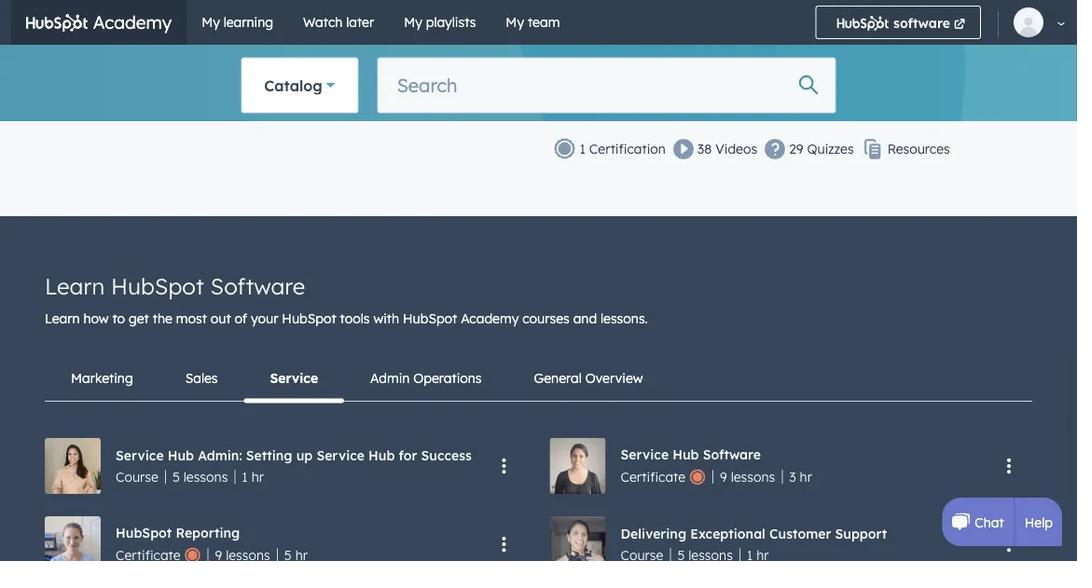 Task type: describe. For each thing, give the bounding box(es) containing it.
lessons for 5 lessons
[[184, 469, 228, 485]]

customer
[[770, 525, 831, 542]]

lessons for 10 lessons
[[72, 44, 116, 61]]

your right take
[[211, 15, 247, 36]]

5 for 5 lessons
[[172, 469, 180, 485]]

to inside the leverage the power of social media to transform your business and your career.
[[792, 42, 804, 58]]

overview
[[585, 370, 643, 387]]

0 horizontal spatial with
[[373, 311, 399, 327]]

general
[[534, 370, 582, 387]]

training
[[649, 15, 710, 36]]

admin
[[370, 370, 410, 387]]

social
[[710, 42, 745, 58]]

later
[[346, 14, 374, 30]]

most
[[176, 311, 207, 327]]

29 quizzes
[[789, 141, 854, 157]]

1 for 1 hr
[[242, 469, 248, 485]]

from
[[715, 15, 753, 36]]

hubspot_logo image for academy
[[26, 14, 88, 32]]

your right business
[[987, 42, 1015, 58]]

9
[[720, 469, 727, 485]]

courses
[[523, 311, 570, 327]]

your right out
[[251, 311, 278, 327]]

38
[[698, 141, 712, 157]]

media
[[749, 42, 788, 58]]

hub for admin:
[[168, 447, 194, 463]]

0 horizontal spatial to
[[112, 311, 125, 327]]

watch
[[303, 14, 343, 30]]

10
[[54, 44, 68, 61]]

38 videos
[[698, 141, 758, 157]]

hubspot reporting
[[116, 525, 240, 541]]

hubspot reporting link
[[41, 513, 531, 561]]

resources
[[888, 141, 950, 157]]

lessons for 9 lessons
[[731, 469, 775, 485]]

catalog
[[264, 76, 322, 95]]

my learning
[[202, 14, 273, 30]]

take
[[171, 15, 207, 36]]

team
[[528, 14, 560, 30]]

sales button
[[159, 356, 244, 401]]

lessons.
[[601, 311, 648, 327]]

hours
[[147, 44, 181, 61]]

up
[[296, 447, 313, 463]]

business
[[903, 42, 956, 58]]

my team link
[[491, 0, 575, 45]]

service hub admin: setting up service hub for success
[[116, 447, 472, 463]]

skills
[[352, 15, 389, 36]]

delivering
[[621, 525, 687, 542]]

includes:
[[554, 102, 612, 119]]

of inside the leverage the power of social media to transform your business and your career.
[[694, 42, 706, 58]]

for
[[399, 447, 417, 463]]

certificate
[[621, 469, 686, 485]]

1 vertical spatial and
[[573, 311, 597, 327]]

service for service
[[270, 370, 318, 387]]

service right up
[[317, 447, 365, 463]]

admin operations
[[370, 370, 482, 387]]

watch later
[[303, 14, 374, 30]]

hubspot down course
[[116, 525, 172, 541]]

how
[[83, 311, 109, 327]]

delivering exceptional customer support link
[[546, 513, 1036, 561]]

certification
[[589, 141, 666, 157]]

navigation containing marketing
[[45, 356, 1033, 403]]

1 horizontal spatial to
[[394, 15, 410, 36]]

course
[[116, 469, 158, 485]]

my learning link
[[187, 0, 288, 45]]

1 horizontal spatial with
[[524, 15, 557, 36]]

next
[[445, 15, 479, 36]]

tools
[[340, 311, 370, 327]]

transform
[[808, 42, 869, 58]]

3 hub from the left
[[369, 447, 395, 463]]

hubspot up the get
[[111, 272, 204, 300]]

service hub software image
[[550, 438, 606, 494]]

hubspot reporting image
[[45, 517, 101, 561]]

3
[[789, 469, 796, 485]]

operations
[[413, 370, 482, 387]]

1 horizontal spatial academy
[[461, 311, 519, 327]]

your down software
[[872, 42, 900, 58]]

setting
[[246, 447, 292, 463]]

service button
[[244, 356, 344, 403]]



Task type: locate. For each thing, give the bounding box(es) containing it.
2 vertical spatial the
[[153, 311, 172, 327]]

1 certification
[[580, 141, 666, 157]]

1 vertical spatial learn
[[45, 311, 80, 327]]

0 vertical spatial 5
[[136, 44, 143, 61]]

9 lessons
[[720, 469, 775, 485]]

service for service hub software
[[621, 447, 669, 463]]

1 down includes:
[[580, 141, 586, 157]]

power
[[652, 42, 690, 58]]

1 vertical spatial software
[[703, 447, 761, 463]]

0 horizontal spatial and
[[573, 311, 597, 327]]

free
[[562, 15, 593, 36]]

of
[[694, 42, 706, 58], [235, 311, 247, 327]]

general overview button
[[508, 356, 669, 401]]

with right tools
[[373, 311, 399, 327]]

1 horizontal spatial and
[[960, 42, 983, 58]]

hub left the for
[[369, 447, 395, 463]]

0 horizontal spatial my
[[202, 14, 220, 30]]

learn how to get the most out of your hubspot tools with hubspot academy courses and lessons.
[[45, 311, 648, 327]]

course thumbnail image
[[45, 0, 524, 66]]

10 lessons
[[54, 44, 116, 61]]

get
[[129, 311, 149, 327]]

hr
[[800, 469, 812, 485], [252, 469, 264, 485]]

catalog button
[[241, 57, 359, 113]]

my playlists link
[[389, 0, 491, 45]]

my playlists
[[404, 14, 476, 30]]

Search search field
[[377, 57, 836, 113]]

2 vertical spatial to
[[112, 311, 125, 327]]

to left the get
[[112, 311, 125, 327]]

help
[[1025, 514, 1053, 530]]

0 horizontal spatial lessons
[[72, 44, 116, 61]]

my for my team
[[506, 14, 524, 30]]

the inside the leverage the power of social media to transform your business and your career.
[[629, 42, 649, 58]]

the right the get
[[153, 311, 172, 327]]

navigation
[[187, 0, 797, 45], [45, 356, 1033, 403]]

take your professional skills to the next level with free online training from hubspot academy
[[171, 15, 906, 36]]

5 for 5 hours
[[136, 44, 143, 61]]

playlists
[[426, 14, 476, 30]]

1 vertical spatial 1
[[242, 469, 248, 485]]

my left team
[[506, 14, 524, 30]]

learn for learn hubspot software
[[45, 272, 105, 300]]

to
[[394, 15, 410, 36], [792, 42, 804, 58], [112, 311, 125, 327]]

1 horizontal spatial 1
[[580, 141, 586, 157]]

0 vertical spatial and
[[960, 42, 983, 58]]

hr for 1 hr
[[252, 469, 264, 485]]

5 right course
[[172, 469, 180, 485]]

1 horizontal spatial hr
[[800, 469, 812, 485]]

software
[[890, 15, 950, 31]]

academy left courses
[[461, 311, 519, 327]]

2 horizontal spatial lessons
[[731, 469, 775, 485]]

my
[[202, 14, 220, 30], [404, 14, 422, 30], [506, 14, 524, 30]]

service hub software
[[621, 447, 761, 463]]

exceptional
[[690, 525, 766, 542]]

1 for 1 certification
[[580, 141, 586, 157]]

1 learn from the top
[[45, 272, 105, 300]]

learn left the how
[[45, 311, 80, 327]]

and
[[960, 42, 983, 58], [573, 311, 597, 327]]

professional
[[251, 15, 348, 36]]

academy up 5 hours
[[88, 11, 172, 34]]

chat
[[975, 514, 1004, 530]]

0 vertical spatial the
[[415, 15, 440, 36]]

0 vertical spatial 1
[[580, 141, 586, 157]]

leverage the power of social media to transform your business and your career.
[[568, 42, 1015, 80]]

of left social
[[694, 42, 706, 58]]

software up out
[[210, 272, 305, 300]]

hr right 3
[[800, 469, 812, 485]]

videos
[[716, 141, 758, 157]]

the left "next"
[[415, 15, 440, 36]]

with
[[524, 15, 557, 36], [373, 311, 399, 327]]

1 vertical spatial of
[[235, 311, 247, 327]]

learn up the how
[[45, 272, 105, 300]]

0 horizontal spatial the
[[153, 311, 172, 327]]

1 horizontal spatial lessons
[[184, 469, 228, 485]]

general overview
[[534, 370, 643, 387]]

hr for 3 hr
[[800, 469, 812, 485]]

1 hub from the left
[[673, 447, 699, 463]]

1 vertical spatial to
[[792, 42, 804, 58]]

academy up transform
[[832, 15, 906, 36]]

29
[[789, 141, 804, 157]]

1 horizontal spatial software
[[703, 447, 761, 463]]

marketing button
[[45, 356, 159, 401]]

hubspot
[[757, 15, 827, 36], [111, 272, 204, 300], [282, 311, 336, 327], [403, 311, 457, 327], [116, 525, 172, 541]]

0 vertical spatial to
[[394, 15, 410, 36]]

lessons
[[72, 44, 116, 61], [731, 469, 775, 485], [184, 469, 228, 485]]

the down online
[[629, 42, 649, 58]]

sales
[[185, 370, 218, 387]]

admin:
[[198, 447, 242, 463]]

learn hubspot software
[[45, 272, 305, 300]]

1 horizontal spatial hub
[[369, 447, 395, 463]]

1
[[580, 141, 586, 157], [242, 469, 248, 485]]

0 vertical spatial with
[[524, 15, 557, 36]]

out
[[211, 311, 231, 327]]

5 lessons
[[172, 469, 228, 485]]

my left playlists
[[404, 14, 422, 30]]

delivering exceptional customer support
[[621, 525, 887, 542]]

hubspot up media
[[757, 15, 827, 36]]

0 horizontal spatial software
[[210, 272, 305, 300]]

hr down setting
[[252, 469, 264, 485]]

0 horizontal spatial of
[[235, 311, 247, 327]]

0 horizontal spatial 1
[[242, 469, 248, 485]]

0 horizontal spatial 5
[[136, 44, 143, 61]]

1 my from the left
[[202, 14, 220, 30]]

service inside button
[[270, 370, 318, 387]]

of right out
[[235, 311, 247, 327]]

software up 9
[[703, 447, 761, 463]]

support
[[835, 525, 887, 542]]

to right media
[[792, 42, 804, 58]]

0 horizontal spatial academy
[[88, 11, 172, 34]]

admin operations button
[[344, 356, 508, 401]]

online
[[597, 15, 644, 36]]

the
[[415, 15, 440, 36], [629, 42, 649, 58], [153, 311, 172, 327]]

1 down setting
[[242, 469, 248, 485]]

1 vertical spatial 5
[[172, 469, 180, 485]]

2 horizontal spatial hub
[[673, 447, 699, 463]]

lessons right 9
[[731, 469, 775, 485]]

hubspot up admin operations at the bottom left of the page
[[403, 311, 457, 327]]

software for learn hubspot software
[[210, 272, 305, 300]]

hubspot_logo image for software
[[837, 16, 890, 31]]

5
[[136, 44, 143, 61], [172, 469, 180, 485]]

service up certificate
[[621, 447, 669, 463]]

success
[[421, 447, 472, 463]]

reporting
[[176, 525, 240, 541]]

1 horizontal spatial hubspot_logo image
[[837, 16, 890, 31]]

1 vertical spatial the
[[629, 42, 649, 58]]

career.
[[568, 64, 609, 80]]

hubspot_logo image
[[26, 14, 88, 32], [837, 16, 890, 31]]

learning
[[224, 14, 273, 30]]

quizzes
[[807, 141, 854, 157]]

and right courses
[[573, 311, 597, 327]]

2 hr from the left
[[252, 469, 264, 485]]

2 horizontal spatial my
[[506, 14, 524, 30]]

my team
[[506, 14, 560, 30]]

2 horizontal spatial the
[[629, 42, 649, 58]]

3 my from the left
[[506, 14, 524, 30]]

2 hub from the left
[[168, 447, 194, 463]]

service up service hub admin: setting up service hub for success
[[270, 370, 318, 387]]

1 horizontal spatial the
[[415, 15, 440, 36]]

1 horizontal spatial 5
[[172, 469, 180, 485]]

hub
[[673, 447, 699, 463], [168, 447, 194, 463], [369, 447, 395, 463]]

1 vertical spatial with
[[373, 311, 399, 327]]

hub up certificate
[[673, 447, 699, 463]]

0 vertical spatial of
[[694, 42, 706, 58]]

and inside the leverage the power of social media to transform your business and your career.
[[960, 42, 983, 58]]

academy
[[88, 11, 172, 34], [832, 15, 906, 36], [461, 311, 519, 327]]

software for service hub software
[[703, 447, 761, 463]]

my for my learning
[[202, 14, 220, 30]]

service up course
[[116, 447, 164, 463]]

1 hr
[[242, 469, 264, 485]]

5 left hours
[[136, 44, 143, 61]]

0 horizontal spatial hub
[[168, 447, 194, 463]]

2 horizontal spatial academy
[[832, 15, 906, 36]]

navigation containing my learning
[[187, 0, 797, 45]]

1 hr from the left
[[800, 469, 812, 485]]

to right skills
[[394, 15, 410, 36]]

hub up the 5 lessons
[[168, 447, 194, 463]]

software
[[210, 272, 305, 300], [703, 447, 761, 463]]

2 my from the left
[[404, 14, 422, 30]]

3 hr
[[789, 469, 812, 485]]

service
[[270, 370, 318, 387], [621, 447, 669, 463], [116, 447, 164, 463], [317, 447, 365, 463]]

level
[[484, 15, 519, 36]]

1 horizontal spatial of
[[694, 42, 706, 58]]

and right business
[[960, 42, 983, 58]]

marketing
[[71, 370, 133, 387]]

lessons right 10
[[72, 44, 116, 61]]

leverage
[[568, 42, 625, 58]]

my left learning
[[202, 14, 220, 30]]

service for service hub admin: setting up service hub for success
[[116, 447, 164, 463]]

lessons down the admin:
[[184, 469, 228, 485]]

0 horizontal spatial hubspot_logo image
[[26, 14, 88, 32]]

0 horizontal spatial hr
[[252, 469, 264, 485]]

1 vertical spatial navigation
[[45, 356, 1033, 403]]

service hub admin: setting up service hub for success image
[[45, 438, 101, 494]]

learn
[[45, 272, 105, 300], [45, 311, 80, 327]]

0 vertical spatial software
[[210, 272, 305, 300]]

hubspot left tools
[[282, 311, 336, 327]]

hubspot_logo image up 10
[[26, 14, 88, 32]]

2 learn from the top
[[45, 311, 80, 327]]

0 vertical spatial navigation
[[187, 0, 797, 45]]

hub for software
[[673, 447, 699, 463]]

watch later link
[[288, 0, 389, 45]]

my for my playlists
[[404, 14, 422, 30]]

1 horizontal spatial my
[[404, 14, 422, 30]]

5 hours
[[136, 44, 181, 61]]

delivering exceptional customer support image
[[550, 517, 606, 561]]

0 vertical spatial learn
[[45, 272, 105, 300]]

with left free
[[524, 15, 557, 36]]

2 horizontal spatial to
[[792, 42, 804, 58]]

learn for learn how to get the most out of your hubspot tools with hubspot academy courses and lessons.
[[45, 311, 80, 327]]

your
[[211, 15, 247, 36], [872, 42, 900, 58], [987, 42, 1015, 58], [251, 311, 278, 327]]

hubspot_logo image up transform
[[837, 16, 890, 31]]



Task type: vqa. For each thing, say whether or not it's contained in the screenshot.
9
yes



